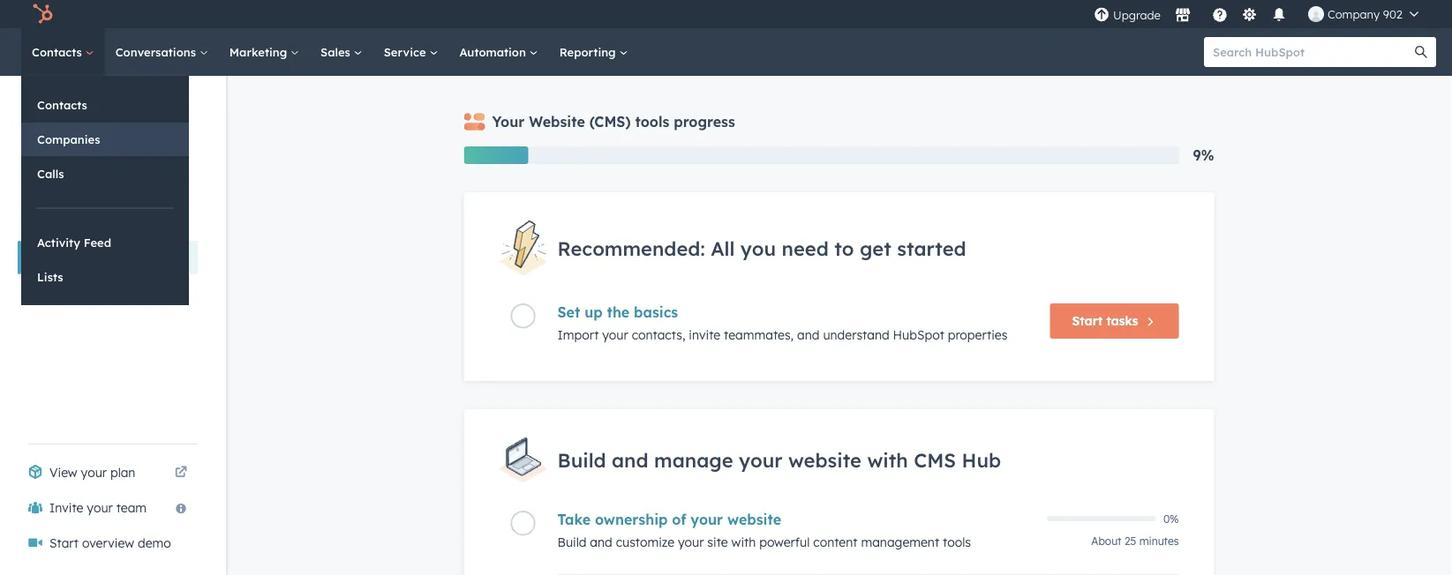 Task type: vqa. For each thing, say whether or not it's contained in the screenshot.
Start related to Start overview demo
yes



Task type: describe. For each thing, give the bounding box(es) containing it.
upgrade
[[1113, 8, 1161, 23]]

help button
[[1205, 0, 1235, 28]]

9%
[[1193, 147, 1215, 164]]

lists link
[[21, 260, 189, 294]]

0 vertical spatial contacts
[[32, 45, 85, 59]]

guide
[[74, 106, 126, 128]]

automation
[[460, 45, 530, 59]]

import
[[558, 328, 599, 343]]

upgrade image
[[1094, 8, 1110, 23]]

your website (cms) tools progress progress bar
[[464, 147, 528, 164]]

activity feed link
[[21, 226, 189, 260]]

customize
[[616, 535, 675, 551]]

your down of
[[678, 535, 704, 551]]

company 902
[[1328, 7, 1403, 21]]

hub
[[962, 448, 1001, 473]]

25
[[1125, 535, 1137, 548]]

Search HubSpot search field
[[1204, 37, 1421, 67]]

search button
[[1407, 37, 1437, 67]]

hubspot image
[[32, 4, 53, 25]]

powerful
[[760, 535, 810, 551]]

1 contacts link from the top
[[21, 28, 105, 76]]

reporting link
[[549, 28, 639, 76]]

about 25 minutes
[[1092, 535, 1179, 548]]

manage
[[654, 448, 733, 473]]

minutes
[[1140, 535, 1179, 548]]

0 vertical spatial website
[[529, 113, 585, 131]]

your website (cms) tools progress
[[492, 113, 735, 131]]

start overview demo
[[49, 536, 171, 551]]

content
[[813, 535, 858, 551]]

sales inside button
[[28, 183, 59, 198]]

website for of
[[728, 511, 781, 529]]

website (cms) button
[[18, 241, 198, 275]]

1 vertical spatial and
[[612, 448, 649, 473]]

calls link
[[21, 157, 189, 191]]

0 vertical spatial with
[[867, 448, 908, 473]]

and inside set up the basics import your contacts, invite teammates, and understand hubspot properties
[[797, 328, 820, 343]]

build and manage your website with cms hub
[[558, 448, 1001, 473]]

hubspot link
[[21, 4, 66, 25]]

tasks
[[1107, 314, 1139, 329]]

hubspot
[[893, 328, 945, 343]]

1 horizontal spatial (cms)
[[590, 113, 631, 131]]

your up site
[[691, 511, 723, 529]]

lists
[[37, 270, 63, 284]]

marketing button
[[18, 140, 198, 174]]

contacts,
[[632, 328, 686, 343]]

menu containing company 902
[[1092, 0, 1431, 28]]

demo
[[138, 536, 171, 551]]

company 902 button
[[1298, 0, 1430, 28]]

properties
[[948, 328, 1008, 343]]

take
[[558, 511, 591, 529]]

activity
[[37, 235, 80, 250]]

invite your team button
[[18, 491, 198, 526]]

website for manage
[[789, 448, 862, 473]]

understand
[[823, 328, 890, 343]]

get
[[860, 236, 892, 260]]

feed
[[84, 235, 111, 250]]

the
[[607, 304, 630, 322]]

search image
[[1415, 46, 1428, 58]]

reporting
[[560, 45, 619, 59]]

1 link opens in a new window image from the top
[[175, 463, 187, 484]]

up
[[585, 304, 603, 322]]

activity feed
[[37, 235, 111, 250]]

mateo roberts image
[[1308, 6, 1324, 22]]

902
[[1383, 7, 1403, 21]]

recommended: all you need to get started
[[558, 236, 967, 260]]

start for start overview demo
[[49, 536, 79, 551]]

invite
[[689, 328, 721, 343]]

site
[[708, 535, 728, 551]]

started
[[897, 236, 967, 260]]

teammates,
[[724, 328, 794, 343]]

user guide
[[28, 106, 126, 128]]

progress
[[674, 113, 735, 131]]

notifications image
[[1271, 8, 1287, 24]]

companies
[[37, 132, 100, 147]]

invite your team
[[49, 501, 147, 516]]

to
[[835, 236, 854, 260]]

take ownership of your website build and customize your site with powerful content management tools
[[558, 511, 971, 551]]

of
[[672, 511, 686, 529]]

view your plan
[[49, 465, 135, 481]]

recommended:
[[558, 236, 705, 260]]



Task type: locate. For each thing, give the bounding box(es) containing it.
your
[[602, 328, 628, 343], [739, 448, 783, 473], [81, 465, 107, 481], [87, 501, 113, 516], [691, 511, 723, 529], [678, 535, 704, 551]]

your down the the at the left
[[602, 328, 628, 343]]

2 build from the top
[[558, 535, 587, 551]]

contacts up companies on the left top of page
[[37, 98, 87, 112]]

website inside take ownership of your website build and customize your site with powerful content management tools
[[728, 511, 781, 529]]

website (cms)
[[28, 250, 113, 265]]

1 horizontal spatial marketing
[[229, 45, 291, 59]]

0 horizontal spatial marketing
[[28, 149, 87, 165]]

0 horizontal spatial sales
[[28, 183, 59, 198]]

sales down calls in the left top of the page
[[28, 183, 59, 198]]

contacts link up companies link
[[21, 88, 189, 122]]

contacts down hubspot link
[[32, 45, 85, 59]]

view your plan link
[[18, 456, 198, 491]]

contacts menu
[[21, 76, 189, 306]]

your inside set up the basics import your contacts, invite teammates, and understand hubspot properties
[[602, 328, 628, 343]]

0 horizontal spatial website
[[28, 250, 75, 265]]

management
[[861, 535, 940, 551]]

your left the team at the left of page
[[87, 501, 113, 516]]

with inside take ownership of your website build and customize your site with powerful content management tools
[[732, 535, 756, 551]]

start for start tasks
[[1072, 314, 1103, 329]]

need
[[782, 236, 829, 260]]

take ownership of your website button
[[558, 511, 1036, 529]]

tools right management
[[943, 535, 971, 551]]

1 vertical spatial tools
[[943, 535, 971, 551]]

website
[[789, 448, 862, 473], [728, 511, 781, 529]]

your left plan
[[81, 465, 107, 481]]

contacts link
[[21, 28, 105, 76], [21, 88, 189, 122]]

start left tasks
[[1072, 314, 1103, 329]]

0 vertical spatial tools
[[635, 113, 670, 131]]

1 vertical spatial contacts link
[[21, 88, 189, 122]]

marketplaces image
[[1175, 8, 1191, 24]]

0 vertical spatial start
[[1072, 314, 1103, 329]]

1 vertical spatial website
[[728, 511, 781, 529]]

1 horizontal spatial website
[[529, 113, 585, 131]]

sales
[[321, 45, 354, 59], [28, 183, 59, 198]]

conversations link
[[105, 28, 219, 76]]

1 horizontal spatial with
[[867, 448, 908, 473]]

sales left the service
[[321, 45, 354, 59]]

set up the basics import your contacts, invite teammates, and understand hubspot properties
[[558, 304, 1008, 343]]

marketplaces button
[[1165, 0, 1202, 28]]

team
[[116, 501, 147, 516]]

with left cms
[[867, 448, 908, 473]]

1 build from the top
[[558, 448, 606, 473]]

your inside button
[[87, 501, 113, 516]]

0%
[[1164, 513, 1179, 526]]

start inside button
[[1072, 314, 1103, 329]]

and inside take ownership of your website build and customize your site with powerful content management tools
[[590, 535, 613, 551]]

0 vertical spatial (cms)
[[590, 113, 631, 131]]

marketing left sales link
[[229, 45, 291, 59]]

company
[[1328, 7, 1380, 21]]

conversations
[[115, 45, 199, 59]]

start tasks button
[[1050, 304, 1179, 339]]

invite
[[49, 501, 83, 516]]

start down invite
[[49, 536, 79, 551]]

plan
[[110, 465, 135, 481]]

build up take
[[558, 448, 606, 473]]

build inside take ownership of your website build and customize your site with powerful content management tools
[[558, 535, 587, 551]]

start overview demo link
[[18, 526, 198, 562]]

menu
[[1092, 0, 1431, 28]]

0 vertical spatial marketing
[[229, 45, 291, 59]]

your
[[492, 113, 525, 131]]

build
[[558, 448, 606, 473], [558, 535, 587, 551]]

1 horizontal spatial sales
[[321, 45, 354, 59]]

0 horizontal spatial tools
[[635, 113, 670, 131]]

and up ownership
[[612, 448, 649, 473]]

link opens in a new window image
[[175, 463, 187, 484], [175, 467, 187, 479]]

website inside "button"
[[28, 250, 75, 265]]

contacts inside contacts menu
[[37, 98, 87, 112]]

help image
[[1212, 8, 1228, 24]]

all
[[711, 236, 735, 260]]

1 vertical spatial marketing
[[28, 149, 87, 165]]

sales button
[[18, 174, 198, 207]]

set
[[558, 304, 580, 322]]

notifications button
[[1264, 0, 1294, 28]]

1 vertical spatial contacts
[[37, 98, 87, 112]]

view
[[49, 465, 77, 481]]

service link
[[373, 28, 449, 76]]

1 horizontal spatial start
[[1072, 314, 1103, 329]]

0 horizontal spatial with
[[732, 535, 756, 551]]

companies link
[[21, 123, 189, 156]]

1 vertical spatial build
[[558, 535, 587, 551]]

0 vertical spatial website
[[789, 448, 862, 473]]

service
[[384, 45, 429, 59]]

you
[[741, 236, 776, 260]]

build down take
[[558, 535, 587, 551]]

start
[[1072, 314, 1103, 329], [49, 536, 79, 551]]

1 horizontal spatial tools
[[943, 535, 971, 551]]

0 horizontal spatial website
[[728, 511, 781, 529]]

and
[[797, 328, 820, 343], [612, 448, 649, 473], [590, 535, 613, 551]]

0 horizontal spatial start
[[49, 536, 79, 551]]

sales link
[[310, 28, 373, 76]]

overview
[[82, 536, 134, 551]]

2 contacts link from the top
[[21, 88, 189, 122]]

website
[[529, 113, 585, 131], [28, 250, 75, 265]]

website up 'powerful'
[[728, 511, 781, 529]]

basics
[[634, 304, 678, 322]]

website right your
[[529, 113, 585, 131]]

settings image
[[1242, 8, 1258, 23]]

1 vertical spatial (cms)
[[78, 250, 113, 265]]

website up lists
[[28, 250, 75, 265]]

1 vertical spatial start
[[49, 536, 79, 551]]

calls
[[37, 166, 64, 181]]

with right site
[[732, 535, 756, 551]]

1 vertical spatial sales
[[28, 183, 59, 198]]

tools inside take ownership of your website build and customize your site with powerful content management tools
[[943, 535, 971, 551]]

0 horizontal spatial (cms)
[[78, 250, 113, 265]]

set up the basics button
[[558, 304, 1036, 322]]

marketing inside button
[[28, 149, 87, 165]]

marketing link
[[219, 28, 310, 76]]

your right manage
[[739, 448, 783, 473]]

0 vertical spatial sales
[[321, 45, 354, 59]]

with
[[867, 448, 908, 473], [732, 535, 756, 551]]

tools left progress
[[635, 113, 670, 131]]

website up take ownership of your website button
[[789, 448, 862, 473]]

2 link opens in a new window image from the top
[[175, 467, 187, 479]]

1 horizontal spatial website
[[789, 448, 862, 473]]

1 vertical spatial website
[[28, 250, 75, 265]]

2 vertical spatial and
[[590, 535, 613, 551]]

0 vertical spatial and
[[797, 328, 820, 343]]

(cms)
[[590, 113, 631, 131], [78, 250, 113, 265]]

and down set up the basics button
[[797, 328, 820, 343]]

about
[[1092, 535, 1122, 548]]

(cms) inside "button"
[[78, 250, 113, 265]]

settings link
[[1239, 5, 1261, 23]]

user
[[28, 106, 68, 128]]

and down take
[[590, 535, 613, 551]]

user guide views element
[[18, 76, 198, 275]]

start tasks
[[1072, 314, 1139, 329]]

cms
[[914, 448, 956, 473]]

0 vertical spatial contacts link
[[21, 28, 105, 76]]

contacts link down hubspot link
[[21, 28, 105, 76]]

automation link
[[449, 28, 549, 76]]

ownership
[[595, 511, 668, 529]]

0 vertical spatial build
[[558, 448, 606, 473]]

1 vertical spatial with
[[732, 535, 756, 551]]

marketing up calls in the left top of the page
[[28, 149, 87, 165]]



